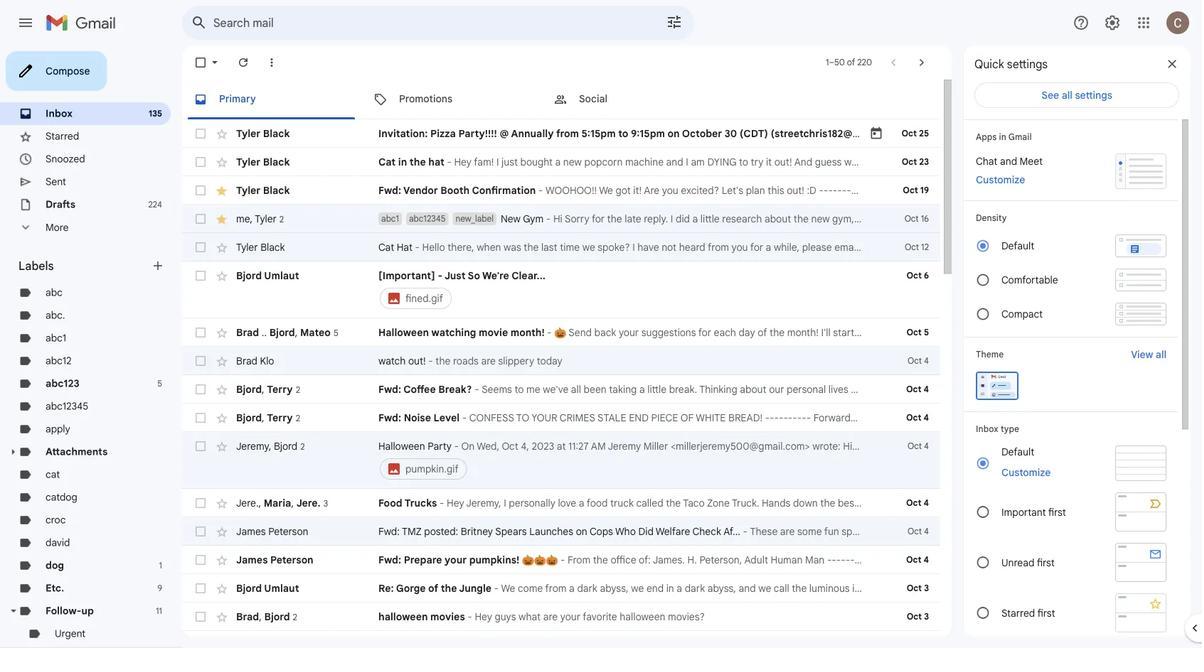 Task type: locate. For each thing, give the bounding box(es) containing it.
fwd: for fwd: tmz posted: britney spears launches on cops who did welfare check af...
[[378, 526, 400, 538]]

black for fwd: vendor booth confirmation
[[263, 184, 290, 197]]

your left suggestions
[[619, 326, 639, 339]]

3 fwd: from the top
[[378, 412, 401, 424]]

halloween for halloween watching movie month!
[[378, 326, 429, 339]]

your down posted:
[[445, 554, 467, 567]]

and right chat
[[1000, 155, 1017, 167]]

1 🎃 image from the left
[[522, 555, 534, 567]]

default down type
[[1001, 446, 1034, 459]]

we're
[[482, 270, 509, 282]]

1 brad from the top
[[236, 326, 259, 339]]

of right day
[[758, 326, 767, 339]]

15 row from the top
[[182, 575, 940, 603]]

row
[[182, 119, 940, 148], [182, 148, 940, 176], [182, 176, 940, 205], [182, 205, 940, 233], [182, 233, 1045, 262], [182, 262, 940, 319], [182, 319, 1067, 347], [182, 347, 940, 376], [182, 376, 940, 404], [182, 404, 940, 432], [182, 432, 940, 489], [182, 489, 940, 518], [182, 518, 940, 546], [182, 546, 940, 575], [182, 575, 940, 603], [182, 603, 940, 632], [182, 632, 940, 649]]

umlaut for oct 6
[[264, 270, 299, 282]]

af...
[[723, 526, 740, 538]]

brad
[[236, 326, 259, 339], [236, 355, 257, 367], [236, 611, 259, 623]]

224
[[148, 200, 162, 210]]

party!!!!
[[458, 127, 497, 140]]

0 horizontal spatial back
[[594, 326, 616, 339]]

0 horizontal spatial month!
[[510, 326, 545, 339]]

fwd: down watch
[[378, 383, 401, 396]]

on right 9:15pm
[[668, 127, 680, 140]]

bjord , terry 2 for fwd: coffee break?
[[236, 383, 300, 396]]

jere. right maria
[[296, 497, 321, 509]]

🎃 image down "launches"
[[534, 555, 546, 567]]

1 horizontal spatial and
[[1000, 155, 1017, 167]]

row containing brad klo
[[182, 347, 940, 376]]

oct for row containing jere.
[[906, 498, 921, 509]]

0 vertical spatial oct 3
[[907, 584, 929, 594]]

settings right quick
[[1007, 57, 1048, 71]]

oct for 6th row from the top
[[906, 271, 922, 281]]

23
[[919, 157, 929, 167]]

the left last
[[524, 241, 539, 254]]

cat hat - hello there, when was the last time we spoke? i have not heard from you for a while, please email me back and let me know you are alright!
[[378, 241, 1045, 254]]

fwd: left tmz
[[378, 526, 400, 538]]

2 for 16th row from the top of the page
[[293, 612, 297, 623]]

in inside row
[[398, 156, 407, 168]]

terry up jeremy , bjord 2
[[267, 412, 293, 424]]

2 james peterson from the top
[[236, 554, 313, 567]]

5 inside brad .. bjord , mateo 5
[[334, 328, 338, 338]]

1 vertical spatial settings
[[1075, 89, 1112, 102]]

1 vertical spatial are
[[481, 355, 496, 367]]

fwd: for fwd: coffee break?
[[378, 383, 401, 396]]

bjord , terry 2 up jeremy , bjord 2
[[236, 412, 300, 424]]

🎃 image
[[554, 327, 566, 339], [546, 555, 558, 567]]

2 horizontal spatial of
[[847, 57, 855, 68]]

row containing jere.
[[182, 489, 940, 518]]

🎃 image right pumpkins!
[[522, 555, 534, 567]]

and left 12
[[902, 241, 919, 254]]

black for cat hat
[[260, 241, 285, 254]]

2 vertical spatial 3
[[924, 612, 929, 623]]

0 vertical spatial cell
[[378, 269, 869, 312]]

0 vertical spatial 3
[[323, 498, 328, 509]]

1 vertical spatial and
[[902, 241, 919, 254]]

🎃 image down "launches"
[[546, 555, 558, 567]]

your for back
[[619, 326, 639, 339]]

bjord umlaut up ..
[[236, 270, 299, 282]]

to left 9:15pm
[[618, 127, 628, 140]]

abc12345 inside row
[[409, 214, 446, 224]]

10 row from the top
[[182, 404, 940, 432]]

halloween for halloween party -
[[378, 440, 425, 453]]

you
[[732, 241, 748, 254], [978, 241, 994, 254]]

first right the unread at the bottom
[[1037, 557, 1055, 569]]

1 vertical spatial of
[[758, 326, 767, 339]]

cell for oct 6
[[378, 269, 869, 312]]

0 horizontal spatial of
[[428, 583, 438, 595]]

5 fwd: from the top
[[378, 554, 401, 567]]

oct for 15th row from the bottom
[[903, 185, 918, 196]]

for left "a"
[[750, 241, 763, 254]]

quiet right hell
[[944, 326, 969, 339]]

1 vertical spatial james peterson
[[236, 554, 313, 567]]

1 vertical spatial in
[[398, 156, 407, 168]]

inbox inside the labels navigation
[[46, 107, 73, 120]]

catdog
[[46, 491, 77, 504]]

cell containing [important] - just so we're clear...
[[378, 269, 869, 312]]

1 vertical spatial terry
[[267, 412, 293, 424]]

row containing jeremy
[[182, 432, 940, 489]]

cat
[[378, 156, 396, 168], [378, 241, 394, 254]]

trucks
[[404, 497, 437, 510]]

know
[[952, 241, 976, 254]]

2 cell from the top
[[378, 440, 869, 482]]

month! left i'll
[[787, 326, 819, 339]]

1 halloween from the left
[[378, 611, 428, 623]]

11 row from the top
[[182, 432, 940, 489]]

2 month! from the left
[[787, 326, 819, 339]]

135
[[149, 108, 162, 119]]

1 terry from the top
[[267, 383, 293, 396]]

bjord umlaut up 'brad , bjord 2'
[[236, 583, 299, 595]]

1 horizontal spatial month!
[[787, 326, 819, 339]]

starred inside the labels navigation
[[46, 130, 79, 143]]

6
[[924, 271, 929, 281]]

customize inside chat and meet customize
[[976, 174, 1025, 186]]

bjord , terry 2 down klo
[[236, 383, 300, 396]]

your left favorite
[[560, 611, 580, 623]]

[important] - just so we're clear...
[[378, 270, 545, 282]]

4 for fwd: tmz posted: britney spears launches on cops who did welfare check af... -
[[924, 527, 929, 537]]

klo
[[260, 355, 274, 367]]

gmail image
[[46, 9, 123, 37]]

main menu image
[[17, 14, 34, 31]]

customize down chat
[[976, 174, 1025, 186]]

umlaut up brad .. bjord , mateo 5
[[264, 270, 299, 282]]

1 halloween from the top
[[378, 326, 429, 339]]

0 horizontal spatial in
[[398, 156, 407, 168]]

1 vertical spatial customize button
[[993, 464, 1059, 481]]

1 horizontal spatial starred
[[1001, 607, 1035, 620]]

type
[[1001, 424, 1019, 435]]

abc12345 link
[[46, 400, 88, 413]]

of right gorge
[[428, 583, 438, 595]]

1 horizontal spatial are
[[543, 611, 558, 623]]

,
[[250, 212, 253, 225], [295, 326, 298, 339], [262, 383, 264, 396], [262, 412, 264, 424], [269, 440, 271, 453], [259, 497, 261, 509], [291, 497, 294, 509], [259, 611, 262, 623]]

5:15pm
[[581, 127, 616, 140]]

cat down invitation:
[[378, 156, 396, 168]]

50
[[834, 57, 845, 68]]

terry down klo
[[267, 383, 293, 396]]

2 james from the top
[[236, 554, 268, 567]]

9 row from the top
[[182, 376, 940, 404]]

to left hell
[[905, 326, 915, 339]]

0 vertical spatial inbox
[[46, 107, 73, 120]]

oct 4 for fwd: coffee break? -
[[906, 384, 929, 395]]

are right what
[[543, 611, 558, 623]]

cops
[[590, 526, 613, 538]]

james peterson for fwd: tmz posted: britney spears launches on cops who did welfare check af...
[[236, 526, 308, 538]]

0 vertical spatial terry
[[267, 383, 293, 396]]

1 vertical spatial abc1
[[46, 332, 66, 345]]

0 vertical spatial james peterson
[[236, 526, 308, 538]]

halloween up watch
[[378, 326, 429, 339]]

2 fwd: from the top
[[378, 383, 401, 396]]

, for 16th row from the top of the page
[[259, 611, 262, 623]]

14 row from the top
[[182, 546, 940, 575]]

1 month! from the left
[[510, 326, 545, 339]]

food
[[378, 497, 402, 510]]

of for re: gorge of the jungle -
[[428, 583, 438, 595]]

2 quiet from the left
[[1007, 326, 1032, 339]]

4 for fwd: noise level -
[[924, 413, 929, 424]]

james down maria
[[236, 526, 266, 538]]

2 cat from the top
[[378, 241, 394, 254]]

customize button for default
[[993, 464, 1059, 481]]

2 vertical spatial brad
[[236, 611, 259, 623]]

None checkbox
[[193, 55, 208, 70], [193, 127, 208, 141], [193, 155, 208, 169], [193, 354, 208, 368], [193, 411, 208, 425], [193, 525, 208, 539], [193, 55, 208, 70], [193, 127, 208, 141], [193, 155, 208, 169], [193, 354, 208, 368], [193, 411, 208, 425], [193, 525, 208, 539]]

1 horizontal spatial on
[[668, 127, 680, 140]]

croc
[[46, 514, 66, 527]]

1 vertical spatial 3
[[924, 584, 929, 594]]

halloween inside 'cell'
[[378, 440, 425, 453]]

1 vertical spatial starred
[[1001, 607, 1035, 620]]

david
[[46, 537, 70, 549]]

0 vertical spatial 1
[[826, 57, 829, 68]]

we
[[582, 241, 595, 254]]

(streetchris182@gmail.com)
[[771, 127, 906, 140]]

pizza
[[430, 127, 456, 140]]

all for see
[[1062, 89, 1072, 102]]

11
[[156, 606, 162, 617]]

halloween down noise
[[378, 440, 425, 453]]

cell containing halloween party
[[378, 440, 869, 482]]

follow-up link
[[46, 605, 94, 618]]

row containing me
[[182, 205, 940, 233]]

None search field
[[182, 6, 694, 40]]

on left cops
[[576, 526, 587, 538]]

fwd: for fwd: vendor booth confirmation
[[378, 184, 401, 197]]

1 umlaut from the top
[[264, 270, 299, 282]]

oct for fifth row from the bottom
[[908, 527, 922, 537]]

jere. left maria
[[236, 497, 259, 509]]

hello
[[422, 241, 445, 254]]

0 horizontal spatial your
[[445, 554, 467, 567]]

, for row containing jeremy
[[269, 440, 271, 453]]

you left "a"
[[732, 241, 748, 254]]

0 horizontal spatial jere.
[[236, 497, 259, 509]]

, for row containing jere.
[[259, 497, 261, 509]]

0 vertical spatial are
[[997, 241, 1012, 254]]

1 james peterson from the top
[[236, 526, 308, 538]]

1 horizontal spatial abc12345
[[409, 214, 446, 224]]

1 inside the labels navigation
[[159, 561, 162, 571]]

in for the
[[398, 156, 407, 168]]

2 jere. from the left
[[296, 497, 321, 509]]

pumpkin.gif
[[405, 463, 459, 475]]

2 oct 3 from the top
[[907, 612, 929, 623]]

oct 19
[[903, 185, 929, 196]]

calendar event image
[[869, 127, 883, 141]]

cat left hat
[[378, 241, 394, 254]]

refresh image
[[236, 55, 250, 70]]

0 horizontal spatial abc12345
[[46, 400, 88, 413]]

0 vertical spatial peterson
[[268, 526, 308, 538]]

oct for 15th row from the top
[[907, 584, 922, 594]]

main content containing primary
[[182, 80, 1067, 649]]

fwd: up re:
[[378, 554, 401, 567]]

1 horizontal spatial back
[[877, 241, 899, 254]]

are
[[997, 241, 1012, 254], [481, 355, 496, 367], [543, 611, 558, 623]]

2 a from the left
[[998, 326, 1005, 339]]

1 bjord , terry 2 from the top
[[236, 383, 300, 396]]

back left "oct 12"
[[877, 241, 899, 254]]

cell up who
[[378, 440, 869, 482]]

2 terry from the top
[[267, 412, 293, 424]]

are right roads
[[481, 355, 496, 367]]

abc1 up hat
[[381, 214, 399, 224]]

4 row from the top
[[182, 205, 940, 233]]

tab list containing primary
[[182, 80, 940, 119]]

0 horizontal spatial and
[[902, 241, 919, 254]]

1 horizontal spatial 5
[[334, 328, 338, 338]]

2 inside 'brad , bjord 2'
[[293, 612, 297, 623]]

0 horizontal spatial all
[[1062, 89, 1072, 102]]

display density element
[[976, 213, 1166, 223]]

0 horizontal spatial on
[[576, 526, 587, 538]]

1 horizontal spatial from
[[708, 241, 729, 254]]

9
[[157, 584, 162, 594]]

1 horizontal spatial jere.
[[296, 497, 321, 509]]

abc12345 inside the labels navigation
[[46, 400, 88, 413]]

0 vertical spatial bjord umlaut
[[236, 270, 299, 282]]

while,
[[774, 241, 800, 254]]

what
[[519, 611, 541, 623]]

1 up 9
[[159, 561, 162, 571]]

time
[[560, 241, 580, 254]]

quiet down compact
[[1007, 326, 1032, 339]]

customize button down chat
[[967, 171, 1034, 188]]

fwd: coffee break? -
[[378, 383, 482, 396]]

12 row from the top
[[182, 489, 940, 518]]

🎃 image
[[522, 555, 534, 567], [534, 555, 546, 567]]

peterson for fwd: prepare your pumpkins!
[[270, 554, 313, 567]]

spoke?
[[598, 241, 630, 254]]

2 place from the left
[[1034, 326, 1059, 339]]

2 for eighth row from the bottom
[[296, 413, 300, 424]]

of right 50
[[847, 57, 855, 68]]

fwd: left noise
[[378, 412, 401, 424]]

0 vertical spatial of
[[847, 57, 855, 68]]

4 for fwd: coffee break? -
[[924, 384, 929, 395]]

1 cat from the top
[[378, 156, 396, 168]]

customize button up "important"
[[993, 464, 1059, 481]]

🎃 image left send on the bottom of the page
[[554, 327, 566, 339]]

1 vertical spatial bjord umlaut
[[236, 583, 299, 595]]

0 vertical spatial and
[[1000, 155, 1017, 167]]

umlaut up 'brad , bjord 2'
[[264, 583, 299, 595]]

oct
[[901, 128, 917, 139], [902, 157, 917, 167], [903, 185, 918, 196], [905, 214, 919, 224], [905, 242, 919, 253], [906, 271, 922, 281], [906, 328, 922, 338], [908, 356, 922, 367], [906, 384, 921, 395], [906, 413, 921, 424], [908, 441, 922, 452], [906, 498, 921, 509], [908, 527, 922, 537], [906, 555, 921, 566], [907, 584, 922, 594], [907, 612, 922, 623]]

abc1
[[381, 214, 399, 224], [46, 332, 66, 345]]

0 vertical spatial from
[[556, 127, 579, 140]]

settings
[[1007, 57, 1048, 71], [1075, 89, 1112, 102]]

1 horizontal spatial abc1
[[381, 214, 399, 224]]

starred down the unread at the bottom
[[1001, 607, 1035, 620]]

1 left 50
[[826, 57, 829, 68]]

density
[[976, 213, 1007, 223]]

tab list
[[182, 80, 940, 119]]

from right heard
[[708, 241, 729, 254]]

2 brad from the top
[[236, 355, 257, 367]]

0 horizontal spatial you
[[732, 241, 748, 254]]

0 vertical spatial customize button
[[967, 171, 1034, 188]]

1 horizontal spatial settings
[[1075, 89, 1112, 102]]

1 fwd: from the top
[[378, 184, 401, 197]]

cat for cat in the hat -
[[378, 156, 396, 168]]

gym
[[523, 213, 544, 225]]

spears
[[495, 526, 527, 538]]

4 fwd: from the top
[[378, 526, 400, 538]]

guys
[[495, 611, 516, 623]]

1 horizontal spatial in
[[999, 132, 1006, 142]]

let
[[921, 241, 933, 254]]

in down invitation:
[[398, 156, 407, 168]]

1 vertical spatial customize
[[1001, 466, 1051, 479]]

1 oct 3 from the top
[[907, 584, 929, 594]]

oct for row containing brad klo
[[908, 356, 922, 367]]

settings right see
[[1075, 89, 1112, 102]]

cell
[[378, 269, 869, 312], [378, 440, 869, 482]]

inbox left type
[[976, 424, 998, 435]]

tyler black for cat in the hat
[[236, 156, 290, 168]]

pumpkins!
[[469, 554, 519, 567]]

0 vertical spatial all
[[1062, 89, 1072, 102]]

jeremy
[[236, 440, 269, 453]]

first down 'unread first'
[[1037, 607, 1055, 620]]

0 horizontal spatial 1
[[159, 561, 162, 571]]

1 horizontal spatial your
[[560, 611, 580, 623]]

settings inside button
[[1075, 89, 1112, 102]]

5 inside the labels navigation
[[157, 379, 162, 389]]

2 tyler black from the top
[[236, 156, 290, 168]]

place up theme element
[[971, 326, 996, 339]]

month!
[[510, 326, 545, 339], [787, 326, 819, 339]]

confirmation
[[472, 184, 536, 197]]

quick
[[974, 57, 1004, 71]]

abc1 down abc. on the top left of the page
[[46, 332, 66, 345]]

bjord umlaut for oct 3
[[236, 583, 299, 595]]

1 horizontal spatial all
[[1156, 349, 1166, 361]]

you right know
[[978, 241, 994, 254]]

0 horizontal spatial starred
[[46, 130, 79, 143]]

james for fwd: tmz posted: britney spears launches on cops who did welfare check af...
[[236, 526, 266, 538]]

customize inside button
[[1001, 466, 1051, 479]]

apply link
[[46, 423, 70, 436]]

4 tyler black from the top
[[236, 241, 285, 254]]

are left alright!
[[997, 241, 1012, 254]]

abc. link
[[46, 309, 65, 322]]

1 horizontal spatial 1
[[826, 57, 829, 68]]

cat
[[46, 469, 60, 481]]

abc12345 up hello
[[409, 214, 446, 224]]

etc.
[[46, 583, 64, 595]]

4 for watch out! - the roads are slippery today
[[924, 356, 929, 367]]

cell down i
[[378, 269, 869, 312]]

support image
[[1073, 14, 1090, 31]]

back right send on the bottom of the page
[[594, 326, 616, 339]]

abc12345 down 'abc123' link
[[46, 400, 88, 413]]

place
[[971, 326, 996, 339], [1034, 326, 1059, 339]]

2 inside jeremy , bjord 2
[[300, 442, 305, 452]]

sent
[[46, 176, 66, 188]]

roads
[[453, 355, 479, 367]]

3 tyler black from the top
[[236, 184, 290, 197]]

oct for 13th row from the bottom
[[905, 242, 919, 253]]

0 vertical spatial halloween
[[378, 326, 429, 339]]

place down compact
[[1034, 326, 1059, 339]]

james up 'brad , bjord 2'
[[236, 554, 268, 567]]

1 vertical spatial first
[[1037, 557, 1055, 569]]

1 vertical spatial bjord , terry 2
[[236, 412, 300, 424]]

tyler black for cat hat
[[236, 241, 285, 254]]

tyler black for fwd: vendor booth confirmation
[[236, 184, 290, 197]]

halloween movies - hey guys what are your favorite halloween movies?
[[378, 611, 705, 623]]

2 vertical spatial first
[[1037, 607, 1055, 620]]

None checkbox
[[193, 184, 208, 198], [193, 212, 208, 226], [193, 240, 208, 255], [193, 269, 208, 283], [193, 326, 208, 340], [193, 383, 208, 397], [193, 440, 208, 454], [193, 496, 208, 511], [193, 553, 208, 568], [193, 582, 208, 596], [193, 610, 208, 624], [193, 184, 208, 198], [193, 212, 208, 226], [193, 240, 208, 255], [193, 269, 208, 283], [193, 326, 208, 340], [193, 383, 208, 397], [193, 440, 208, 454], [193, 496, 208, 511], [193, 553, 208, 568], [193, 582, 208, 596], [193, 610, 208, 624]]

back
[[877, 241, 899, 254], [594, 326, 616, 339]]

1 vertical spatial default
[[1001, 446, 1034, 459]]

inbox up 'starred' link
[[46, 107, 73, 120]]

1 vertical spatial inbox
[[976, 424, 998, 435]]

1 cell from the top
[[378, 269, 869, 312]]

all right see
[[1062, 89, 1072, 102]]

customize up "important"
[[1001, 466, 1051, 479]]

abc12
[[46, 355, 72, 367]]

3 brad from the top
[[236, 611, 259, 623]]

2
[[279, 214, 284, 225], [1062, 326, 1067, 339], [296, 385, 300, 395], [296, 413, 300, 424], [300, 442, 305, 452], [293, 612, 297, 623]]

out!
[[408, 355, 426, 367]]

oct for row containing me
[[905, 214, 919, 224]]

0 horizontal spatial inbox
[[46, 107, 73, 120]]

1 vertical spatial peterson
[[270, 554, 313, 567]]

1 vertical spatial cat
[[378, 241, 394, 254]]

1 horizontal spatial you
[[978, 241, 994, 254]]

0 horizontal spatial 5
[[157, 379, 162, 389]]

a up theme
[[998, 326, 1005, 339]]

0 horizontal spatial a
[[935, 326, 942, 339]]

starred up the 'snoozed' link
[[46, 130, 79, 143]]

the left jungle
[[441, 583, 457, 595]]

0 vertical spatial to
[[618, 127, 628, 140]]

jere. , maria , jere. 3
[[236, 497, 328, 509]]

a right hell
[[935, 326, 942, 339]]

oct 4 for watch out! - the roads are slippery today
[[908, 356, 929, 367]]

for
[[750, 241, 763, 254], [698, 326, 711, 339]]

your
[[619, 326, 639, 339], [445, 554, 467, 567], [560, 611, 580, 623]]

first right "important"
[[1048, 506, 1066, 519]]

primary tab
[[182, 80, 361, 119]]

1 bjord umlaut from the top
[[236, 270, 299, 282]]

0 vertical spatial starred
[[46, 130, 79, 143]]

2 bjord , terry 2 from the top
[[236, 412, 300, 424]]

new_label
[[455, 214, 494, 224]]

all right view
[[1156, 349, 1166, 361]]

17 row from the top
[[182, 632, 940, 649]]

oct for row containing jeremy
[[908, 441, 922, 452]]

2 halloween from the top
[[378, 440, 425, 453]]

1 vertical spatial james
[[236, 554, 268, 567]]

prepare
[[404, 554, 442, 567]]

2 row from the top
[[182, 148, 940, 176]]

1 vertical spatial umlaut
[[264, 583, 299, 595]]

theme element
[[976, 348, 1004, 362]]

halloween right favorite
[[620, 611, 665, 623]]

1 vertical spatial halloween
[[378, 440, 425, 453]]

2 bjord umlaut from the top
[[236, 583, 299, 595]]

12
[[921, 242, 929, 253]]

0 vertical spatial first
[[1048, 506, 1066, 519]]

fwd: left vendor at the left top of page
[[378, 184, 401, 197]]

0 horizontal spatial from
[[556, 127, 579, 140]]

black
[[263, 127, 290, 140], [263, 156, 290, 168], [263, 184, 290, 197], [260, 241, 285, 254]]

movies?
[[668, 611, 705, 623]]

1 vertical spatial abc12345
[[46, 400, 88, 413]]

in right apps
[[999, 132, 1006, 142]]

1 horizontal spatial a
[[998, 326, 1005, 339]]

1 james from the top
[[236, 526, 266, 538]]

brad for brad klo
[[236, 355, 257, 367]]

1 horizontal spatial halloween
[[620, 611, 665, 623]]

break?
[[438, 383, 472, 396]]

main content
[[182, 80, 1067, 649]]

for left each
[[698, 326, 711, 339]]

0 vertical spatial settings
[[1007, 57, 1048, 71]]

default up comfortable
[[1001, 240, 1034, 252]]

party
[[428, 440, 452, 453]]

1 horizontal spatial inbox
[[976, 424, 998, 435]]

3 row from the top
[[182, 176, 940, 205]]

social tab
[[542, 80, 721, 119]]

0 horizontal spatial place
[[971, 326, 996, 339]]

inbox link
[[46, 107, 73, 120]]

alright!
[[1014, 241, 1045, 254]]

drafts link
[[46, 198, 75, 211]]

1 vertical spatial on
[[576, 526, 587, 538]]

month! up slippery
[[510, 326, 545, 339]]

terry for fwd: coffee break? -
[[267, 383, 293, 396]]

2 inside me , tyler 2
[[279, 214, 284, 225]]

0 vertical spatial in
[[999, 132, 1006, 142]]

oct 23
[[902, 157, 929, 167]]

[important]
[[378, 270, 435, 282]]

8 row from the top
[[182, 347, 940, 376]]

, for row containing me
[[250, 212, 253, 225]]

1 vertical spatial all
[[1156, 349, 1166, 361]]

inbox
[[46, 107, 73, 120], [976, 424, 998, 435]]

labels
[[18, 259, 54, 273]]

0 vertical spatial james
[[236, 526, 266, 538]]

abc1 inside row
[[381, 214, 399, 224]]

2 🎃 image from the left
[[534, 555, 546, 567]]

bjord , terry 2
[[236, 383, 300, 396], [236, 412, 300, 424]]

halloween down gorge
[[378, 611, 428, 623]]

invitation:
[[378, 127, 428, 140]]

from left 5:15pm
[[556, 127, 579, 140]]

1 place from the left
[[971, 326, 996, 339]]

2 umlaut from the top
[[264, 583, 299, 595]]

of for 1 50 of 220
[[847, 57, 855, 68]]

brad for brad .. bjord , mateo 5
[[236, 326, 259, 339]]

6 row from the top
[[182, 262, 940, 319]]



Task type: describe. For each thing, give the bounding box(es) containing it.
chat
[[976, 155, 997, 167]]

october
[[682, 127, 722, 140]]

suggestions
[[641, 326, 696, 339]]

settings image
[[1104, 14, 1121, 31]]

search mail image
[[186, 10, 212, 36]]

more
[[46, 221, 69, 234]]

oct 3 for halloween movies - hey guys what are your favorite halloween movies?
[[907, 612, 929, 623]]

day
[[739, 326, 755, 339]]

oct for 1st row
[[901, 128, 917, 139]]

comfortable
[[1001, 274, 1058, 286]]

not
[[662, 241, 676, 254]]

drag
[[865, 326, 886, 339]]

invitation: pizza party!!!! @ annually from 5:15pm to 9:15pm on october 30 (cdt) (streetchris182@gmail.com)
[[378, 127, 906, 140]]

1 quiet from the left
[[944, 326, 969, 339]]

coffee
[[404, 383, 436, 396]]

unread first
[[1001, 557, 1055, 569]]

cat in the hat -
[[378, 156, 454, 168]]

oct 6
[[906, 271, 929, 281]]

and inside row
[[902, 241, 919, 254]]

fwd: for fwd: noise level
[[378, 412, 401, 424]]

1 for 1
[[159, 561, 162, 571]]

a
[[766, 241, 771, 254]]

start...
[[833, 326, 862, 339]]

labels navigation
[[0, 46, 182, 649]]

important first
[[1001, 506, 1066, 519]]

hat
[[397, 241, 413, 254]]

13 row from the top
[[182, 518, 940, 546]]

, for ninth row from the top
[[262, 383, 264, 396]]

oct for ninth row from the top
[[906, 384, 921, 395]]

inbox type element
[[976, 424, 1166, 435]]

re: gorge of the jungle -
[[378, 583, 501, 595]]

david link
[[46, 537, 70, 549]]

2 you from the left
[[978, 241, 994, 254]]

bjord , terry 2 for fwd: noise level
[[236, 412, 300, 424]]

3 for re: gorge of the jungle -
[[924, 584, 929, 594]]

tyler for fwd: vendor booth confirmation
[[236, 184, 260, 197]]

abc.
[[46, 309, 65, 322]]

promotions tab
[[362, 80, 541, 119]]

bjord umlaut for oct 6
[[236, 270, 299, 282]]

oct 4 for fwd: tmz posted: britney spears launches on cops who did welfare check af... -
[[908, 527, 929, 537]]

, for eighth row from the bottom
[[262, 412, 264, 424]]

brad klo
[[236, 355, 274, 367]]

oct for 16th row from the top of the page
[[907, 612, 922, 623]]

sent link
[[46, 176, 66, 188]]

0 vertical spatial on
[[668, 127, 680, 140]]

Search mail text field
[[213, 16, 626, 30]]

oct 4 for food trucks -
[[906, 498, 929, 509]]

1 vertical spatial 🎃 image
[[546, 555, 558, 567]]

cell for oct 4
[[378, 440, 869, 482]]

in for gmail
[[999, 132, 1006, 142]]

tmz
[[402, 526, 422, 538]]

1 you from the left
[[732, 241, 748, 254]]

when
[[477, 241, 501, 254]]

3 for halloween movies - hey guys what are your favorite halloween movies?
[[924, 612, 929, 623]]

2 horizontal spatial 5
[[924, 328, 929, 338]]

new gym -
[[501, 213, 553, 225]]

fwd: prepare your pumpkins!
[[378, 554, 522, 567]]

2 for ninth row from the top
[[296, 385, 300, 395]]

first for important first
[[1048, 506, 1066, 519]]

[important] - just so we're clear... link
[[378, 269, 862, 283]]

catdog link
[[46, 491, 77, 504]]

send back your suggestions for each day of the month! i'll start... drag me to hell a quiet place a quiet place 2
[[566, 326, 1067, 339]]

16 row from the top
[[182, 603, 940, 632]]

have
[[638, 241, 659, 254]]

unread
[[1001, 557, 1034, 569]]

welfare
[[656, 526, 690, 538]]

0 vertical spatial back
[[877, 241, 899, 254]]

black for cat in the hat
[[263, 156, 290, 168]]

0 vertical spatial 🎃 image
[[554, 327, 566, 339]]

who
[[615, 526, 636, 538]]

1 for 1 50 of 220
[[826, 57, 829, 68]]

starred for starred first
[[1001, 607, 1035, 620]]

james for fwd: prepare your pumpkins!
[[236, 554, 268, 567]]

1 jere. from the left
[[236, 497, 259, 509]]

1 default from the top
[[1001, 240, 1034, 252]]

re:
[[378, 583, 394, 595]]

abc123 link
[[46, 378, 79, 390]]

0 horizontal spatial to
[[618, 127, 628, 140]]

terry for fwd: noise level -
[[267, 412, 293, 424]]

the left hat
[[410, 156, 426, 168]]

customize button for chat and meet
[[967, 171, 1034, 188]]

abc123
[[46, 378, 79, 390]]

3 inside the jere. , maria , jere. 3
[[323, 498, 328, 509]]

5 row from the top
[[182, 233, 1045, 262]]

tyler for cat in the hat
[[236, 156, 260, 168]]

starred for 'starred' link
[[46, 130, 79, 143]]

starred link
[[46, 130, 79, 143]]

important
[[1001, 506, 1046, 519]]

2 default from the top
[[1001, 446, 1034, 459]]

jeremy , bjord 2
[[236, 440, 305, 453]]

2 vertical spatial are
[[543, 611, 558, 623]]

starred first
[[1001, 607, 1055, 620]]

jungle
[[459, 583, 491, 595]]

watching
[[431, 326, 476, 339]]

hey
[[475, 611, 492, 623]]

first for unread first
[[1037, 557, 1055, 569]]

oct for 7th row
[[906, 328, 922, 338]]

new
[[501, 213, 521, 225]]

compose
[[46, 65, 90, 77]]

first for starred first
[[1037, 607, 1055, 620]]

more image
[[265, 55, 279, 70]]

umlaut for oct 3
[[264, 583, 299, 595]]

quick settings
[[974, 57, 1048, 71]]

mateo
[[300, 326, 331, 339]]

movie
[[479, 326, 508, 339]]

- inside [important] - just so we're clear... link
[[438, 270, 443, 282]]

25
[[919, 128, 929, 139]]

2 for row containing me
[[279, 214, 284, 225]]

the right day
[[770, 326, 785, 339]]

james peterson for fwd: prepare your pumpkins!
[[236, 554, 313, 567]]

inbox for inbox
[[46, 107, 73, 120]]

2 halloween from the left
[[620, 611, 665, 623]]

advanced search options image
[[660, 8, 688, 36]]

tyler for cat hat
[[236, 241, 258, 254]]

theme
[[976, 350, 1004, 360]]

the left roads
[[436, 355, 450, 367]]

0 vertical spatial for
[[750, 241, 763, 254]]

last
[[541, 241, 557, 254]]

2 vertical spatial your
[[560, 611, 580, 623]]

invitation: pizza party!!!! @ annually from 5:15pm to 9:15pm on october 30 (cdt) (streetchris182@gmail.com) link
[[378, 127, 906, 141]]

4 for food trucks -
[[924, 498, 929, 509]]

quick settings element
[[974, 57, 1048, 83]]

cat for cat hat - hello there, when was the last time we spoke? i have not heard from you for a while, please email me back and let me know you are alright!
[[378, 241, 394, 254]]

i'll
[[821, 326, 831, 339]]

7 row from the top
[[182, 319, 1067, 347]]

vendor
[[403, 184, 438, 197]]

oct 25
[[901, 128, 929, 139]]

inbox type
[[976, 424, 1019, 435]]

booth
[[440, 184, 470, 197]]

oct for second row from the top
[[902, 157, 917, 167]]

2 horizontal spatial are
[[997, 241, 1012, 254]]

urgent
[[55, 628, 85, 640]]

apps
[[976, 132, 997, 142]]

each
[[714, 326, 736, 339]]

i
[[632, 241, 635, 254]]

posted:
[[424, 526, 458, 538]]

see
[[1041, 89, 1059, 102]]

1 a from the left
[[935, 326, 942, 339]]

0 horizontal spatial are
[[481, 355, 496, 367]]

older image
[[915, 55, 929, 70]]

fwd: vendor booth confirmation -
[[378, 184, 545, 197]]

gmail
[[1008, 132, 1032, 142]]

oct 3 for re: gorge of the jungle -
[[907, 584, 929, 594]]

all for view
[[1156, 349, 1166, 361]]

was
[[504, 241, 521, 254]]

220
[[857, 57, 872, 68]]

2 for row containing jeremy
[[300, 442, 305, 452]]

your for prepare
[[445, 554, 467, 567]]

peterson for fwd: tmz posted: britney spears launches on cops who did welfare check af...
[[268, 526, 308, 538]]

drafts
[[46, 198, 75, 211]]

1 vertical spatial for
[[698, 326, 711, 339]]

abc1 inside the labels navigation
[[46, 332, 66, 345]]

1 row from the top
[[182, 119, 940, 148]]

etc. link
[[46, 583, 64, 595]]

brad for brad , bjord 2
[[236, 611, 259, 623]]

annually
[[511, 127, 554, 140]]

1 tyler black from the top
[[236, 127, 290, 140]]

hat
[[428, 156, 444, 168]]

and inside chat and meet customize
[[1000, 155, 1017, 167]]

labels heading
[[18, 259, 151, 273]]

1 vertical spatial to
[[905, 326, 915, 339]]

1 horizontal spatial of
[[758, 326, 767, 339]]

oct 4 for fwd: noise level -
[[906, 413, 929, 424]]

send
[[569, 326, 592, 339]]

favorite
[[583, 611, 617, 623]]

inbox for inbox type
[[976, 424, 998, 435]]

0 horizontal spatial settings
[[1007, 57, 1048, 71]]

snoozed
[[46, 153, 85, 165]]

heard
[[679, 241, 705, 254]]

attachments
[[46, 446, 108, 458]]

oct for eighth row from the bottom
[[906, 413, 921, 424]]



Task type: vqa. For each thing, say whether or not it's contained in the screenshot.
to to the right
yes



